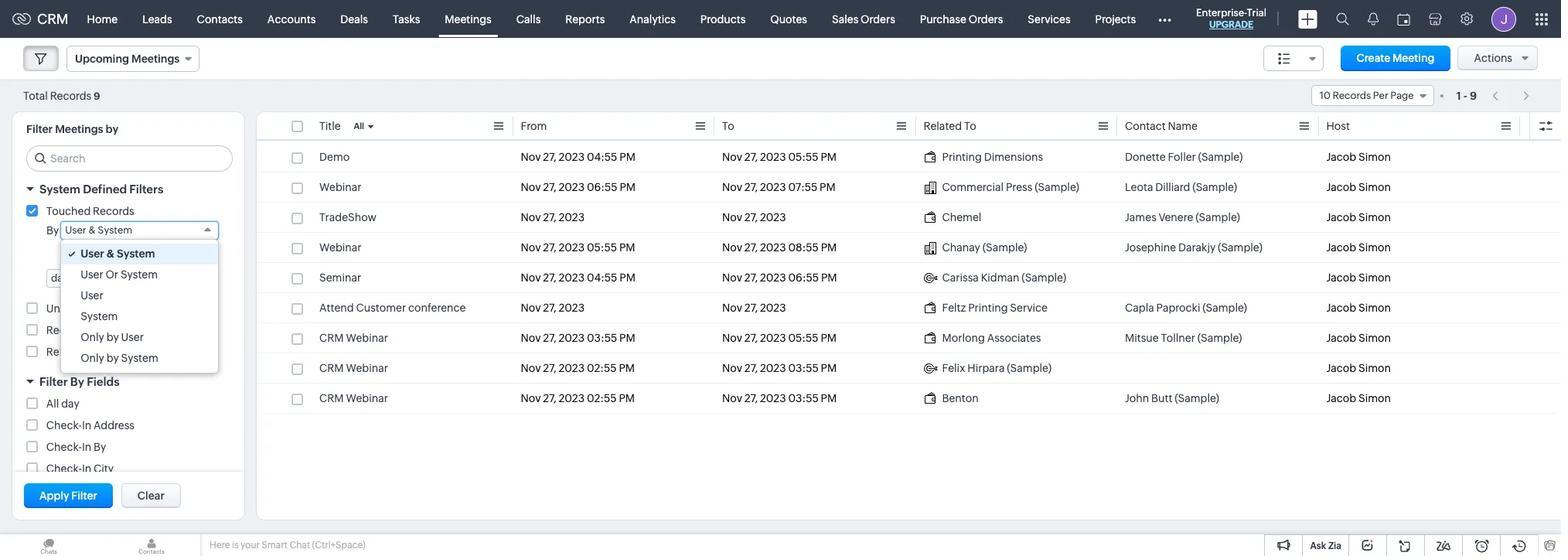 Task type: describe. For each thing, give the bounding box(es) containing it.
ask zia
[[1311, 541, 1342, 552]]

5 jacob from the top
[[1327, 272, 1357, 284]]

apply filter button
[[24, 484, 113, 508]]

crm webinar link for morlong
[[320, 330, 388, 346]]

actions
[[1475, 52, 1513, 64]]

john
[[1126, 392, 1150, 405]]

User & System field
[[61, 221, 219, 240]]

chemel link
[[924, 210, 982, 225]]

webinar for morlong associates
[[346, 332, 388, 344]]

dimensions
[[985, 151, 1044, 163]]

chanay
[[943, 241, 981, 254]]

only by user
[[81, 331, 144, 343]]

0 horizontal spatial nov 27, 2023 06:55 pm
[[521, 181, 636, 193]]

sales
[[832, 13, 859, 25]]

crm webinar link for felix
[[320, 361, 388, 376]]

row group containing demo
[[257, 142, 1562, 414]]

josephine darakjy (sample)
[[1126, 241, 1263, 254]]

accounts
[[268, 13, 316, 25]]

calls
[[517, 13, 541, 25]]

morlong associates link
[[924, 330, 1042, 346]]

nov 27, 2023 05:55 pm for nov 27, 2023 04:55 pm
[[723, 151, 837, 163]]

crm for morlong associates
[[320, 332, 344, 344]]

commercial press (sample) link
[[924, 179, 1080, 195]]

service
[[1011, 302, 1048, 314]]

josephine darakjy (sample) link
[[1126, 240, 1263, 255]]

tradeshow
[[320, 211, 377, 224]]

05:55 for nov 27, 2023 03:55 pm
[[789, 332, 819, 344]]

jacob simon for john butt (sample)
[[1327, 392, 1392, 405]]

simon for donette foller (sample)
[[1359, 151, 1392, 163]]

products link
[[688, 0, 758, 38]]

by user & system
[[46, 224, 132, 237]]

0 horizontal spatial meetings
[[55, 123, 103, 135]]

orders for purchase orders
[[969, 13, 1004, 25]]

check-in city
[[46, 463, 114, 475]]

total
[[23, 89, 48, 102]]

(sample) for josephine darakjy (sample)
[[1219, 241, 1263, 254]]

1 vertical spatial 05:55
[[587, 241, 617, 254]]

jacob for john butt (sample)
[[1327, 392, 1357, 405]]

records for untouched
[[105, 302, 147, 315]]

records for total
[[50, 89, 91, 102]]

host
[[1327, 120, 1351, 132]]

nov 27, 2023 04:55 pm for nov 27, 2023 06:55 pm
[[521, 272, 636, 284]]

crm for benton
[[320, 392, 344, 405]]

leads link
[[130, 0, 185, 38]]

only by system
[[81, 352, 158, 364]]

donette
[[1126, 151, 1166, 163]]

filter by fields
[[39, 375, 120, 388]]

chemel
[[943, 211, 982, 224]]

9 for total records 9
[[94, 90, 100, 102]]

nov 27, 2023 03:55 pm for felix hirpara (sample)
[[723, 362, 837, 374]]

all for all
[[354, 121, 364, 131]]

webinar link for nov 27, 2023 05:55 pm
[[320, 240, 362, 255]]

sales orders
[[832, 13, 896, 25]]

services
[[1028, 13, 1071, 25]]

user option
[[61, 285, 218, 306]]

purchase orders
[[920, 13, 1004, 25]]

1 vertical spatial 06:55
[[789, 272, 819, 284]]

darakjy
[[1179, 241, 1216, 254]]

simon for mitsue tollner (sample)
[[1359, 332, 1392, 344]]

filter for filter meetings by
[[26, 123, 53, 135]]

leota dilliard (sample)
[[1126, 181, 1238, 193]]

03:55 for felix hirpara (sample)
[[789, 362, 819, 374]]

simon for capla paprocki (sample)
[[1359, 302, 1392, 314]]

8 simon from the top
[[1359, 362, 1392, 374]]

signals image
[[1369, 12, 1379, 26]]

jacob for donette foller (sample)
[[1327, 151, 1357, 163]]

fields
[[87, 375, 120, 388]]

9 for 1 - 9
[[1471, 89, 1478, 102]]

simon for john butt (sample)
[[1359, 392, 1392, 405]]

felix
[[943, 362, 966, 374]]

system down only by user option
[[121, 352, 158, 364]]

records for related
[[87, 346, 128, 358]]

simon for josephine darakjy (sample)
[[1359, 241, 1392, 254]]

attend customer conference link
[[320, 300, 466, 316]]

webinar link for nov 27, 2023 06:55 pm
[[320, 179, 362, 195]]

1 vertical spatial printing
[[969, 302, 1008, 314]]

check- for check-in city
[[46, 463, 82, 475]]

mitsue
[[1126, 332, 1159, 344]]

system down user & system option
[[121, 268, 158, 281]]

carissa kidman (sample) link
[[924, 270, 1067, 285]]

(sample) for commercial press (sample)
[[1035, 181, 1080, 193]]

attend
[[320, 302, 354, 314]]

carissa kidman (sample)
[[943, 272, 1067, 284]]

user or system
[[81, 268, 158, 281]]

by for system
[[107, 352, 119, 364]]

jacob simon for capla paprocki (sample)
[[1327, 302, 1392, 314]]

8 jacob from the top
[[1327, 362, 1357, 374]]

trial
[[1248, 7, 1267, 19]]

1 to from the left
[[723, 120, 735, 132]]

contact name
[[1126, 120, 1198, 132]]

in for city
[[82, 463, 91, 475]]

by for user
[[107, 331, 119, 343]]

conference
[[408, 302, 466, 314]]

07:55
[[789, 181, 818, 193]]

felix hirpara (sample)
[[943, 362, 1052, 374]]

webinar for benton
[[346, 392, 388, 405]]

john butt (sample) link
[[1126, 391, 1220, 406]]

crm webinar for felix
[[320, 362, 388, 374]]

filter inside button
[[71, 490, 97, 502]]

3 crm webinar from the top
[[320, 392, 388, 405]]

services link
[[1016, 0, 1083, 38]]

(sample) for carissa kidman (sample)
[[1022, 272, 1067, 284]]

untouched
[[46, 302, 103, 315]]

dilliard
[[1156, 181, 1191, 193]]

user & system option
[[61, 244, 218, 265]]

only for only by system
[[81, 352, 104, 364]]

tradeshow link
[[320, 210, 377, 225]]

from
[[521, 120, 547, 132]]

04:55 for nov 27, 2023 06:55 pm
[[587, 272, 618, 284]]

nov 27, 2023 04:55 pm for nov 27, 2023 05:55 pm
[[521, 151, 636, 163]]

filter meetings by
[[26, 123, 119, 135]]

james venere (sample)
[[1126, 211, 1241, 224]]

here is your smart chat (ctrl+space)
[[210, 540, 366, 551]]

city
[[94, 463, 114, 475]]

crm webinar for morlong
[[320, 332, 388, 344]]

foller
[[1168, 151, 1197, 163]]

touched records
[[46, 205, 134, 217]]

jacob for james venere (sample)
[[1327, 211, 1357, 224]]

seminar link
[[320, 270, 361, 285]]

0 vertical spatial printing
[[943, 151, 982, 163]]

donette foller (sample) link
[[1126, 149, 1243, 165]]

orders for sales orders
[[861, 13, 896, 25]]

analytics
[[630, 13, 676, 25]]

1 vertical spatial nov 27, 2023 05:55 pm
[[521, 241, 636, 254]]

leota
[[1126, 181, 1154, 193]]

1 horizontal spatial action
[[130, 346, 164, 358]]

benton link
[[924, 391, 979, 406]]

user inside by user & system
[[65, 224, 86, 236]]

address
[[94, 419, 135, 432]]

related to
[[924, 120, 977, 132]]

quotes link
[[758, 0, 820, 38]]

crm link
[[12, 11, 69, 27]]

nov 27, 2023 03:55 pm for benton
[[723, 392, 837, 405]]

printing dimensions link
[[924, 149, 1044, 165]]

reports
[[566, 13, 605, 25]]

james venere (sample) link
[[1126, 210, 1241, 225]]

total records 9
[[23, 89, 100, 102]]

nov 27, 2023 05:55 pm for nov 27, 2023 03:55 pm
[[723, 332, 837, 344]]



Task type: vqa. For each thing, say whether or not it's contained in the screenshot.


Task type: locate. For each thing, give the bounding box(es) containing it.
5 simon from the top
[[1359, 272, 1392, 284]]

webinar link up seminar link
[[320, 240, 362, 255]]

donette foller (sample)
[[1126, 151, 1243, 163]]

(sample) down associates
[[1007, 362, 1052, 374]]

0 vertical spatial crm webinar link
[[320, 330, 388, 346]]

1 nov 27, 2023 04:55 pm from the top
[[521, 151, 636, 163]]

user for user
[[81, 289, 103, 302]]

by
[[46, 224, 59, 237], [70, 375, 84, 388], [94, 441, 106, 453]]

apply filter
[[39, 490, 97, 502]]

9 jacob from the top
[[1327, 392, 1357, 405]]

related up "printing dimensions" link
[[924, 120, 962, 132]]

03:55
[[587, 332, 618, 344], [789, 362, 819, 374], [789, 392, 819, 405]]

(sample) for mitsue tollner (sample)
[[1198, 332, 1243, 344]]

user & system
[[81, 248, 155, 260]]

1 horizontal spatial orders
[[969, 13, 1004, 25]]

jacob for capla paprocki (sample)
[[1327, 302, 1357, 314]]

0 vertical spatial 05:55
[[789, 151, 819, 163]]

filter down check-in city
[[71, 490, 97, 502]]

system inside by user & system
[[98, 224, 132, 236]]

meetings down total records 9
[[55, 123, 103, 135]]

2 vertical spatial by
[[107, 352, 119, 364]]

capla paprocki (sample) link
[[1126, 300, 1248, 316]]

0 vertical spatial nov 27, 2023 04:55 pm
[[521, 151, 636, 163]]

1 nov 27, 2023 02:55 pm from the top
[[521, 362, 635, 374]]

records up filter meetings by
[[50, 89, 91, 102]]

records for touched
[[93, 205, 134, 217]]

& up or
[[107, 248, 115, 260]]

0 vertical spatial nov 27, 2023 03:55 pm
[[521, 332, 636, 344]]

1 horizontal spatial by
[[70, 375, 84, 388]]

0 vertical spatial nov 27, 2023 05:55 pm
[[723, 151, 837, 163]]

in for address
[[82, 419, 91, 432]]

04:55 for nov 27, 2023 05:55 pm
[[587, 151, 618, 163]]

0 horizontal spatial action
[[85, 324, 118, 337]]

1 jacob simon from the top
[[1327, 151, 1392, 163]]

list box
[[61, 240, 218, 373]]

2 nov 27, 2023 02:55 pm from the top
[[521, 392, 635, 405]]

(sample) up carissa kidman (sample)
[[983, 241, 1028, 254]]

orders right purchase
[[969, 13, 1004, 25]]

webinar link down demo
[[320, 179, 362, 195]]

2 vertical spatial in
[[82, 463, 91, 475]]

2 vertical spatial nov 27, 2023 03:55 pm
[[723, 392, 837, 405]]

by
[[106, 123, 119, 135], [107, 331, 119, 343], [107, 352, 119, 364]]

feltz printing service
[[943, 302, 1048, 314]]

nov
[[521, 151, 541, 163], [723, 151, 743, 163], [521, 181, 541, 193], [723, 181, 743, 193], [521, 211, 541, 224], [723, 211, 743, 224], [521, 241, 541, 254], [723, 241, 743, 254], [521, 272, 541, 284], [723, 272, 743, 284], [521, 302, 541, 314], [723, 302, 743, 314], [521, 332, 541, 344], [723, 332, 743, 344], [521, 362, 541, 374], [723, 362, 743, 374], [521, 392, 541, 405], [723, 392, 743, 405]]

webinar
[[320, 181, 362, 193], [320, 241, 362, 254], [346, 332, 388, 344], [346, 362, 388, 374], [346, 392, 388, 405]]

0 vertical spatial all
[[354, 121, 364, 131]]

3 in from the top
[[82, 463, 91, 475]]

james
[[1126, 211, 1157, 224]]

tollner
[[1162, 332, 1196, 344]]

contacts link
[[185, 0, 255, 38]]

jacob for mitsue tollner (sample)
[[1327, 332, 1357, 344]]

printing up morlong associates
[[969, 302, 1008, 314]]

(sample) right dilliard
[[1193, 181, 1238, 193]]

0 vertical spatial &
[[88, 224, 96, 236]]

morlong
[[943, 332, 985, 344]]

4 jacob simon from the top
[[1327, 241, 1392, 254]]

4 jacob from the top
[[1327, 241, 1357, 254]]

products
[[701, 13, 746, 25]]

0 vertical spatial action
[[85, 324, 118, 337]]

1 horizontal spatial nov 27, 2023 06:55 pm
[[723, 272, 837, 284]]

(sample) for donette foller (sample)
[[1199, 151, 1243, 163]]

(sample) up service at bottom right
[[1022, 272, 1067, 284]]

(sample) up darakjy
[[1196, 211, 1241, 224]]

0 horizontal spatial 06:55
[[587, 181, 618, 193]]

jacob for josephine darakjy (sample)
[[1327, 241, 1357, 254]]

check- down all day at the bottom
[[46, 419, 82, 432]]

orders
[[861, 13, 896, 25], [969, 13, 1004, 25]]

smart
[[262, 540, 288, 551]]

0 vertical spatial 06:55
[[587, 181, 618, 193]]

nov 27, 2023 06:55 pm down from on the top of the page
[[521, 181, 636, 193]]

1 simon from the top
[[1359, 151, 1392, 163]]

1 vertical spatial 02:55
[[587, 392, 617, 405]]

jacob simon for leota dilliard (sample)
[[1327, 181, 1392, 193]]

filter down total
[[26, 123, 53, 135]]

0 vertical spatial nov 27, 2023 06:55 pm
[[521, 181, 636, 193]]

(sample) right the press
[[1035, 181, 1080, 193]]

6 jacob from the top
[[1327, 302, 1357, 314]]

nov 27, 2023 06:55 pm down nov 27, 2023 08:55 pm
[[723, 272, 837, 284]]

0 vertical spatial related
[[924, 120, 962, 132]]

6 jacob simon from the top
[[1327, 302, 1392, 314]]

2 vertical spatial filter
[[71, 490, 97, 502]]

analytics link
[[618, 0, 688, 38]]

0 horizontal spatial to
[[723, 120, 735, 132]]

check- down check-in by
[[46, 463, 82, 475]]

defined
[[83, 183, 127, 196]]

system up record action
[[81, 310, 118, 323]]

home link
[[75, 0, 130, 38]]

chanay (sample) link
[[924, 240, 1028, 255]]

1 vertical spatial &
[[107, 248, 115, 260]]

nov 27, 2023
[[521, 211, 585, 224], [723, 211, 786, 224], [521, 302, 585, 314], [723, 302, 786, 314]]

1 vertical spatial nov 27, 2023 06:55 pm
[[723, 272, 837, 284]]

printing up the commercial
[[943, 151, 982, 163]]

6 simon from the top
[[1359, 302, 1392, 314]]

by up day
[[70, 375, 84, 388]]

ask
[[1311, 541, 1327, 552]]

check- up check-in city
[[46, 441, 82, 453]]

all for all day
[[46, 398, 59, 410]]

2 simon from the top
[[1359, 181, 1392, 193]]

8 jacob simon from the top
[[1327, 362, 1392, 374]]

2 only from the top
[[81, 352, 104, 364]]

0 vertical spatial meetings
[[445, 13, 492, 25]]

1 vertical spatial webinar link
[[320, 240, 362, 255]]

1 02:55 from the top
[[587, 362, 617, 374]]

only by user option
[[61, 327, 218, 348]]

1 only from the top
[[81, 331, 104, 343]]

user up 'untouched records'
[[81, 289, 103, 302]]

felix hirpara (sample) link
[[924, 361, 1052, 376]]

(sample) right darakjy
[[1219, 241, 1263, 254]]

system up user or system option
[[117, 248, 155, 260]]

or
[[106, 268, 118, 281]]

all day
[[46, 398, 80, 410]]

0 vertical spatial 03:55
[[587, 332, 618, 344]]

1 vertical spatial 03:55
[[789, 362, 819, 374]]

2 vertical spatial nov 27, 2023 05:55 pm
[[723, 332, 837, 344]]

0 vertical spatial 04:55
[[587, 151, 618, 163]]

only up the fields
[[81, 352, 104, 364]]

& inside user & system option
[[107, 248, 115, 260]]

webinar for felix hirpara (sample)
[[346, 362, 388, 374]]

leota dilliard (sample) link
[[1126, 179, 1238, 195]]

3 check- from the top
[[46, 463, 82, 475]]

02:55 for benton
[[587, 392, 617, 405]]

(sample) inside 'link'
[[1219, 241, 1263, 254]]

Search text field
[[27, 146, 232, 171]]

in down check-in address
[[82, 441, 91, 453]]

associates
[[988, 332, 1042, 344]]

2 vertical spatial check-
[[46, 463, 82, 475]]

3 crm webinar link from the top
[[320, 391, 388, 406]]

02:55
[[587, 362, 617, 374], [587, 392, 617, 405]]

1 vertical spatial all
[[46, 398, 59, 410]]

(sample) right the paprocki
[[1203, 302, 1248, 314]]

tasks link
[[381, 0, 433, 38]]

(sample) for capla paprocki (sample)
[[1203, 302, 1248, 314]]

2 check- from the top
[[46, 441, 82, 453]]

1 horizontal spatial all
[[354, 121, 364, 131]]

kidman
[[981, 272, 1020, 284]]

in
[[82, 419, 91, 432], [82, 441, 91, 453], [82, 463, 91, 475]]

0 vertical spatial webinar link
[[320, 179, 362, 195]]

2 to from the left
[[965, 120, 977, 132]]

create
[[1357, 52, 1391, 64]]

navigation
[[1485, 84, 1539, 107]]

in up check-in by
[[82, 419, 91, 432]]

meetings left calls
[[445, 13, 492, 25]]

1 jacob from the top
[[1327, 151, 1357, 163]]

1 vertical spatial 04:55
[[587, 272, 618, 284]]

2 horizontal spatial by
[[94, 441, 106, 453]]

printing dimensions
[[943, 151, 1044, 163]]

1 horizontal spatial 9
[[1471, 89, 1478, 102]]

by down only by user
[[107, 352, 119, 364]]

records down defined
[[93, 205, 134, 217]]

nov 27, 2023 05:55 pm
[[723, 151, 837, 163], [521, 241, 636, 254], [723, 332, 837, 344]]

only by system option
[[61, 348, 218, 369]]

3 simon from the top
[[1359, 211, 1392, 224]]

2 orders from the left
[[969, 13, 1004, 25]]

None text field
[[145, 246, 172, 263]]

(sample) for john butt (sample)
[[1175, 392, 1220, 405]]

related for related records action
[[46, 346, 85, 358]]

1 horizontal spatial related
[[924, 120, 962, 132]]

0 vertical spatial filter
[[26, 123, 53, 135]]

2 in from the top
[[82, 441, 91, 453]]

0 vertical spatial in
[[82, 419, 91, 432]]

user or system option
[[61, 265, 218, 285]]

only up related records action
[[81, 331, 104, 343]]

2 vertical spatial crm webinar
[[320, 392, 388, 405]]

7 jacob from the top
[[1327, 332, 1357, 344]]

1 vertical spatial nov 27, 2023 03:55 pm
[[723, 362, 837, 374]]

chanay (sample)
[[943, 241, 1028, 254]]

9 right the -
[[1471, 89, 1478, 102]]

3 jacob simon from the top
[[1327, 211, 1392, 224]]

by up related records action
[[107, 331, 119, 343]]

purchase orders link
[[908, 0, 1016, 38]]

capla
[[1126, 302, 1155, 314]]

upgrade
[[1210, 19, 1254, 30]]

by up 'search' text box
[[106, 123, 119, 135]]

customer
[[356, 302, 406, 314]]

0 horizontal spatial 9
[[94, 90, 100, 102]]

nov 27, 2023 02:55 pm
[[521, 362, 635, 374], [521, 392, 635, 405]]

(sample) right foller
[[1199, 151, 1243, 163]]

02:55 for felix hirpara (sample)
[[587, 362, 617, 374]]

jacob simon for donette foller (sample)
[[1327, 151, 1392, 163]]

& inside by user & system
[[88, 224, 96, 236]]

filters
[[129, 183, 163, 196]]

related down record at bottom left
[[46, 346, 85, 358]]

related
[[924, 120, 962, 132], [46, 346, 85, 358]]

filter for filter by fields
[[39, 375, 68, 388]]

2 vertical spatial crm webinar link
[[320, 391, 388, 406]]

0 horizontal spatial &
[[88, 224, 96, 236]]

by up city
[[94, 441, 106, 453]]

user down the touched
[[65, 224, 86, 236]]

2 02:55 from the top
[[587, 392, 617, 405]]

by inside dropdown button
[[70, 375, 84, 388]]

orders right sales
[[861, 13, 896, 25]]

signals element
[[1359, 0, 1389, 38]]

1 check- from the top
[[46, 419, 82, 432]]

filter up all day at the bottom
[[39, 375, 68, 388]]

1 webinar link from the top
[[320, 179, 362, 195]]

3 jacob from the top
[[1327, 211, 1357, 224]]

list box containing user & system
[[61, 240, 218, 373]]

action up related records action
[[85, 324, 118, 337]]

jacob
[[1327, 151, 1357, 163], [1327, 181, 1357, 193], [1327, 211, 1357, 224], [1327, 241, 1357, 254], [1327, 272, 1357, 284], [1327, 302, 1357, 314], [1327, 332, 1357, 344], [1327, 362, 1357, 374], [1327, 392, 1357, 405]]

1 vertical spatial in
[[82, 441, 91, 453]]

1 vertical spatial crm webinar link
[[320, 361, 388, 376]]

projects
[[1096, 13, 1137, 25]]

1 vertical spatial nov 27, 2023 02:55 pm
[[521, 392, 635, 405]]

all left day
[[46, 398, 59, 410]]

0 horizontal spatial orders
[[861, 13, 896, 25]]

action up filter by fields dropdown button
[[130, 346, 164, 358]]

2 vertical spatial 05:55
[[789, 332, 819, 344]]

0 horizontal spatial by
[[46, 224, 59, 237]]

1 vertical spatial by
[[107, 331, 119, 343]]

9 simon from the top
[[1359, 392, 1392, 405]]

nov 27, 2023 03:55 pm
[[521, 332, 636, 344], [723, 362, 837, 374], [723, 392, 837, 405]]

03:55 for benton
[[789, 392, 819, 405]]

sales orders link
[[820, 0, 908, 38]]

1 orders from the left
[[861, 13, 896, 25]]

related for related to
[[924, 120, 962, 132]]

0 vertical spatial by
[[46, 224, 59, 237]]

projects link
[[1083, 0, 1149, 38]]

2 jacob from the top
[[1327, 181, 1357, 193]]

is
[[232, 540, 239, 551]]

0 vertical spatial 02:55
[[587, 362, 617, 374]]

purchase
[[920, 13, 967, 25]]

user down "system" option at bottom
[[121, 331, 144, 343]]

morlong associates
[[943, 332, 1042, 344]]

& down touched records
[[88, 224, 96, 236]]

by down the touched
[[46, 224, 59, 237]]

1 vertical spatial by
[[70, 375, 84, 388]]

1 horizontal spatial 06:55
[[789, 272, 819, 284]]

row group
[[257, 142, 1562, 414]]

(sample) right butt
[[1175, 392, 1220, 405]]

0 vertical spatial check-
[[46, 419, 82, 432]]

nov 27, 2023 02:55 pm for felix hirpara (sample)
[[521, 362, 635, 374]]

jacob for leota dilliard (sample)
[[1327, 181, 1357, 193]]

reports link
[[553, 0, 618, 38]]

0 vertical spatial nov 27, 2023 02:55 pm
[[521, 362, 635, 374]]

hirpara
[[968, 362, 1005, 374]]

jacob simon for james venere (sample)
[[1327, 211, 1392, 224]]

all right title
[[354, 121, 364, 131]]

user down by user & system
[[81, 248, 104, 260]]

check- for check-in by
[[46, 441, 82, 453]]

tasks
[[393, 13, 420, 25]]

0 vertical spatial by
[[106, 123, 119, 135]]

benton
[[943, 392, 979, 405]]

1 vertical spatial crm webinar
[[320, 362, 388, 374]]

in for by
[[82, 441, 91, 453]]

crm for felix hirpara (sample)
[[320, 362, 344, 374]]

user left or
[[81, 268, 103, 281]]

0 horizontal spatial all
[[46, 398, 59, 410]]

2 crm webinar link from the top
[[320, 361, 388, 376]]

(sample) for james venere (sample)
[[1196, 211, 1241, 224]]

1 vertical spatial related
[[46, 346, 85, 358]]

1 crm webinar from the top
[[320, 332, 388, 344]]

butt
[[1152, 392, 1173, 405]]

05:55
[[789, 151, 819, 163], [587, 241, 617, 254], [789, 332, 819, 344]]

records up only by user
[[105, 302, 147, 315]]

paprocki
[[1157, 302, 1201, 314]]

user for user or system
[[81, 268, 103, 281]]

1 horizontal spatial meetings
[[445, 13, 492, 25]]

records down only by user
[[87, 346, 128, 358]]

2 vertical spatial 03:55
[[789, 392, 819, 405]]

2 vertical spatial by
[[94, 441, 106, 453]]

contacts
[[197, 13, 243, 25]]

demo
[[320, 151, 350, 163]]

nov 27, 2023 02:55 pm for benton
[[521, 392, 635, 405]]

jacob simon for mitsue tollner (sample)
[[1327, 332, 1392, 344]]

system up user & system
[[98, 224, 132, 236]]

1 vertical spatial nov 27, 2023 04:55 pm
[[521, 272, 636, 284]]

(sample) right tollner
[[1198, 332, 1243, 344]]

seminar
[[320, 272, 361, 284]]

1 - 9
[[1457, 89, 1478, 102]]

2 04:55 from the top
[[587, 272, 618, 284]]

7 simon from the top
[[1359, 332, 1392, 344]]

system inside dropdown button
[[39, 183, 80, 196]]

1 vertical spatial action
[[130, 346, 164, 358]]

1 vertical spatial check-
[[46, 441, 82, 453]]

1 vertical spatial meetings
[[55, 123, 103, 135]]

1 vertical spatial filter
[[39, 375, 68, 388]]

system inside option
[[81, 310, 118, 323]]

1 crm webinar link from the top
[[320, 330, 388, 346]]

simon for leota dilliard (sample)
[[1359, 181, 1392, 193]]

0 vertical spatial crm webinar
[[320, 332, 388, 344]]

7 jacob simon from the top
[[1327, 332, 1392, 344]]

1 04:55 from the top
[[587, 151, 618, 163]]

0 horizontal spatial related
[[46, 346, 85, 358]]

9 inside total records 9
[[94, 90, 100, 102]]

simon for james venere (sample)
[[1359, 211, 1392, 224]]

jacob simon for josephine darakjy (sample)
[[1327, 241, 1392, 254]]

9 up filter meetings by
[[94, 90, 100, 102]]

in left city
[[82, 463, 91, 475]]

pm
[[620, 151, 636, 163], [821, 151, 837, 163], [620, 181, 636, 193], [820, 181, 836, 193], [620, 241, 636, 254], [821, 241, 837, 254], [620, 272, 636, 284], [821, 272, 837, 284], [620, 332, 636, 344], [821, 332, 837, 344], [619, 362, 635, 374], [821, 362, 837, 374], [619, 392, 635, 405], [821, 392, 837, 405]]

2 nov 27, 2023 04:55 pm from the top
[[521, 272, 636, 284]]

1 vertical spatial only
[[81, 352, 104, 364]]

check- for check-in address
[[46, 419, 82, 432]]

zia
[[1329, 541, 1342, 552]]

1 horizontal spatial &
[[107, 248, 115, 260]]

only for only by user
[[81, 331, 104, 343]]

9 jacob simon from the top
[[1327, 392, 1392, 405]]

5 jacob simon from the top
[[1327, 272, 1392, 284]]

system defined filters
[[39, 183, 163, 196]]

record action
[[46, 324, 118, 337]]

filter inside dropdown button
[[39, 375, 68, 388]]

2 crm webinar from the top
[[320, 362, 388, 374]]

chats image
[[0, 535, 97, 556]]

05:55 for nov 27, 2023 04:55 pm
[[789, 151, 819, 163]]

here
[[210, 540, 230, 551]]

create meeting
[[1357, 52, 1435, 64]]

deals link
[[328, 0, 381, 38]]

simon
[[1359, 151, 1392, 163], [1359, 181, 1392, 193], [1359, 211, 1392, 224], [1359, 241, 1392, 254], [1359, 272, 1392, 284], [1359, 302, 1392, 314], [1359, 332, 1392, 344], [1359, 362, 1392, 374], [1359, 392, 1392, 405]]

(ctrl+space)
[[312, 540, 366, 551]]

2 webinar link from the top
[[320, 240, 362, 255]]

quotes
[[771, 13, 808, 25]]

enterprise-trial upgrade
[[1197, 7, 1267, 30]]

4 simon from the top
[[1359, 241, 1392, 254]]

1 in from the top
[[82, 419, 91, 432]]

system defined filters button
[[12, 176, 244, 203]]

(sample) for felix hirpara (sample)
[[1007, 362, 1052, 374]]

system option
[[61, 306, 218, 327]]

0 vertical spatial only
[[81, 331, 104, 343]]

commercial
[[943, 181, 1004, 193]]

user for user & system
[[81, 248, 104, 260]]

touched
[[46, 205, 91, 217]]

1 horizontal spatial to
[[965, 120, 977, 132]]

contacts image
[[103, 535, 200, 556]]

(sample) for leota dilliard (sample)
[[1193, 181, 1238, 193]]

meetings link
[[433, 0, 504, 38]]

system up the touched
[[39, 183, 80, 196]]

name
[[1168, 120, 1198, 132]]

2 jacob simon from the top
[[1327, 181, 1392, 193]]

9
[[1471, 89, 1478, 102], [94, 90, 100, 102]]



